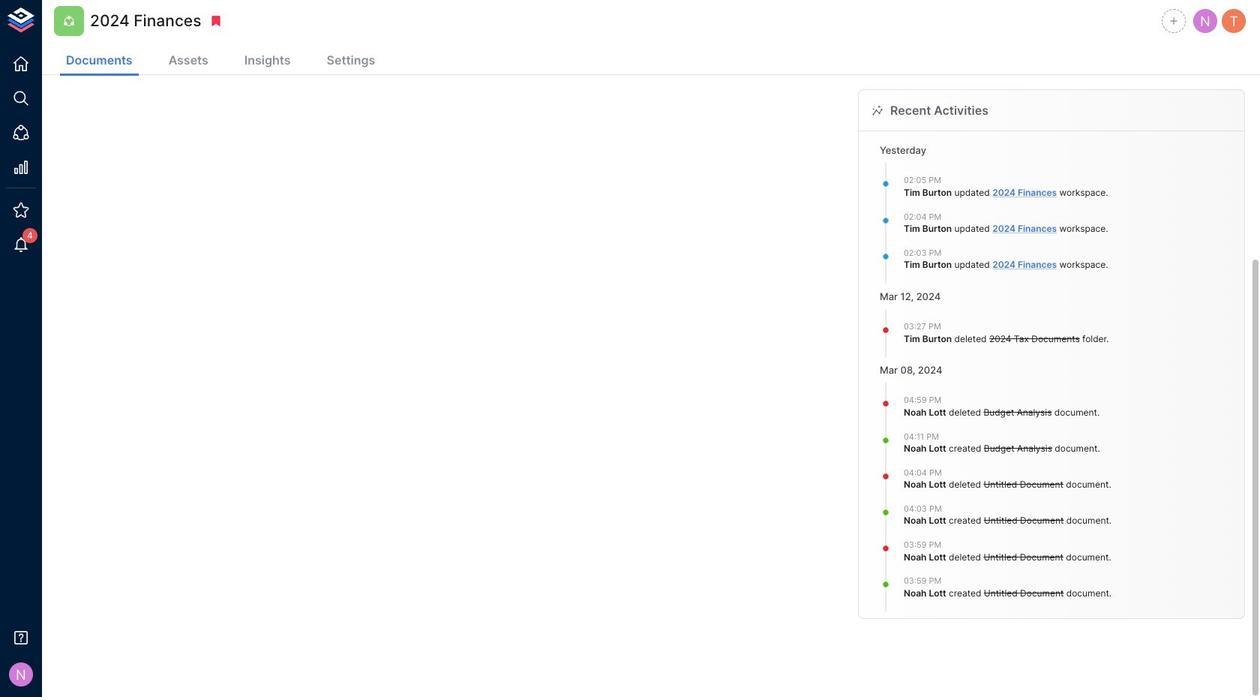 Task type: describe. For each thing, give the bounding box(es) containing it.
remove bookmark image
[[210, 14, 223, 28]]



Task type: vqa. For each thing, say whether or not it's contained in the screenshot.
remove bookmark Image
yes



